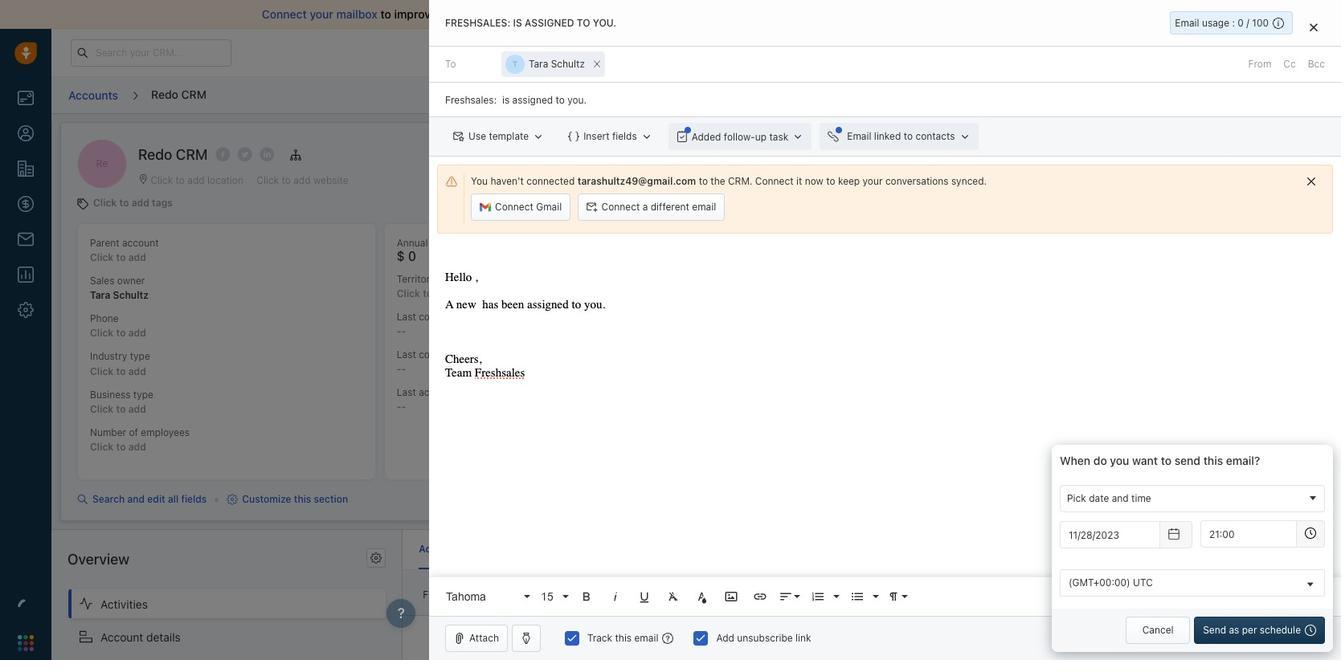 Task type: describe. For each thing, give the bounding box(es) containing it.
accounts link
[[68, 83, 119, 108]]

connect a different email
[[602, 201, 716, 213]]

application containing tahoma
[[429, 242, 1341, 616]]

:
[[1232, 17, 1235, 29]]

from
[[1249, 58, 1272, 70]]

1 horizontal spatial and
[[511, 7, 530, 21]]

1 vertical spatial crm
[[176, 146, 208, 163]]

attach
[[469, 632, 499, 645]]

cc
[[1284, 58, 1296, 70]]

different
[[651, 201, 689, 213]]

tara schultz ×
[[529, 55, 601, 72]]

(gmt+00:00) utc
[[1069, 577, 1153, 589]]

last for last contacted mode
[[397, 349, 416, 361]]

add
[[716, 632, 734, 645]]

bcc
[[1308, 58, 1325, 70]]

1 horizontal spatial time
[[570, 589, 590, 601]]

tags
[[152, 197, 173, 209]]

to inside industry type click to add
[[116, 365, 126, 377]]

connect gmail button
[[471, 194, 571, 221]]

-- text field
[[1060, 522, 1160, 549]]

to right mailbox
[[381, 7, 391, 21]]

overview
[[68, 551, 130, 568]]

when
[[1060, 454, 1091, 468]]

way
[[584, 7, 605, 21]]

align image
[[779, 590, 793, 604]]

1 vertical spatial redo crm
[[138, 146, 208, 163]]

search
[[92, 493, 125, 505]]

twitter circled image
[[238, 146, 252, 163]]

show
[[753, 588, 778, 601]]

connect gmail
[[495, 201, 562, 213]]

your
[[902, 47, 921, 57]]

pick
[[1067, 493, 1086, 505]]

add unsubscribe link
[[716, 632, 811, 645]]

add left tags
[[132, 197, 149, 209]]

0 vertical spatial deal
[[769, 238, 788, 250]]

show deal activities
[[753, 588, 843, 601]]

to inside button
[[904, 130, 913, 142]]

fields inside button
[[612, 130, 637, 142]]

to inside number of employees click to add
[[116, 441, 126, 453]]

last activity type --
[[397, 387, 475, 413]]

add inside 'parent account click to add'
[[128, 252, 146, 264]]

parent account click to add
[[90, 237, 159, 264]]

search and edit all fields link
[[77, 493, 207, 507]]

mailbox
[[336, 7, 378, 21]]

bold (⌘b) image
[[580, 590, 594, 604]]

use template button
[[445, 123, 552, 150]]

a
[[643, 201, 648, 213]]

× dialog
[[429, 0, 1341, 661]]

details
[[146, 630, 181, 644]]

linkedin circled image
[[260, 146, 274, 163]]

last for last contacted time
[[397, 311, 416, 323]]

send button
[[1260, 625, 1301, 653]]

tara inside tara schultz ×
[[529, 58, 548, 70]]

click inside territory click to add
[[397, 288, 420, 300]]

territory
[[397, 273, 435, 285]]

add inside industry type click to add
[[128, 365, 146, 377]]

deals by deal stage
[[727, 238, 816, 250]]

all for all time periods
[[556, 589, 567, 601]]

1 vertical spatial deal
[[781, 588, 800, 601]]

add inside phone click to add
[[128, 327, 146, 339]]

haven't
[[491, 175, 524, 187]]

15
[[541, 590, 553, 603]]

email for email usage : 0 / 100
[[1175, 17, 1200, 29]]

freshsales:
[[445, 17, 510, 29]]

number of employees click to add
[[90, 426, 190, 453]]

click to add tags
[[93, 197, 173, 209]]

periods
[[593, 589, 627, 601]]

× link
[[589, 51, 605, 76]]

pick date and time
[[1067, 493, 1151, 505]]

account
[[122, 237, 159, 249]]

0 vertical spatial redo crm
[[151, 87, 207, 101]]

0 vertical spatial this
[[1204, 454, 1223, 468]]

email usage : 0 / 100
[[1175, 17, 1269, 29]]

saved
[[1191, 633, 1219, 645]]

tahoma button
[[440, 581, 532, 613]]

to inside 'business type click to add'
[[116, 403, 126, 415]]

underline (⌘u) image
[[637, 590, 652, 604]]

connect a different email button
[[578, 194, 725, 221]]

account
[[100, 630, 143, 644]]

schultz inside sales owner tara schultz
[[113, 290, 149, 302]]

do
[[1094, 454, 1107, 468]]

days
[[988, 47, 1007, 57]]

connect for connect gmail
[[495, 201, 533, 213]]

send as per schedule button
[[1194, 617, 1325, 645]]

to left you.
[[577, 17, 590, 29]]

filter
[[423, 589, 446, 601]]

conversations.
[[681, 7, 758, 21]]

last contacted time --
[[397, 311, 487, 338]]

tara inside sales owner tara schultz
[[90, 290, 110, 302]]

conversations
[[886, 175, 949, 187]]

attach button
[[445, 625, 508, 653]]

facebook circled image
[[216, 146, 230, 163]]

time inside × dialog
[[1132, 493, 1151, 505]]

activity
[[419, 543, 455, 555]]

filter by
[[423, 589, 460, 601]]

all time periods button
[[552, 585, 641, 605]]

your inside × dialog
[[863, 175, 883, 187]]

in
[[965, 47, 973, 57]]

timeline
[[458, 543, 495, 555]]

to inside phone click to add
[[116, 327, 126, 339]]

customize
[[242, 493, 291, 505]]

industry
[[90, 351, 127, 363]]

×
[[593, 55, 601, 72]]

1 vertical spatial redo
[[138, 146, 172, 163]]

type for industry type click to add
[[130, 351, 150, 363]]

time inside the last contacted time --
[[467, 311, 487, 323]]

(gmt+00:00)
[[1069, 577, 1130, 589]]

utc
[[1133, 577, 1153, 589]]

100
[[1252, 17, 1269, 29]]

add inside territory click to add
[[435, 288, 453, 300]]

section
[[314, 493, 348, 505]]

to inside territory click to add
[[423, 288, 433, 300]]

synced.
[[952, 175, 987, 187]]

improve
[[394, 7, 437, 21]]

insert image (⌘p) image
[[724, 590, 739, 604]]

click inside industry type click to add
[[90, 365, 114, 377]]

paragraph format image
[[886, 590, 901, 604]]

as
[[1229, 624, 1239, 636]]

is
[[513, 17, 522, 29]]

crm.
[[728, 175, 753, 187]]

employees
[[141, 426, 190, 439]]

draft saved
[[1166, 633, 1219, 645]]

Search your CRM... text field
[[71, 39, 231, 66]]



Task type: vqa. For each thing, say whether or not it's contained in the screenshot.


Task type: locate. For each thing, give the bounding box(es) containing it.
0 for :
[[1238, 17, 1244, 29]]

email for email linked to contacts
[[847, 130, 872, 142]]

1 vertical spatial your
[[863, 175, 883, 187]]

connect left it
[[755, 175, 794, 187]]

send left as
[[1203, 624, 1226, 636]]

type right 'business'
[[133, 389, 153, 401]]

schultz left "×" link
[[551, 58, 585, 70]]

0 horizontal spatial email
[[847, 130, 872, 142]]

your right keep
[[863, 175, 883, 187]]

ordered list image
[[811, 590, 825, 604]]

contacts inside email linked to contacts button
[[916, 130, 955, 142]]

crm down search your crm... text field
[[181, 87, 207, 101]]

0 horizontal spatial fields
[[181, 493, 207, 505]]

send right per
[[1269, 632, 1292, 645]]

the
[[711, 175, 725, 187]]

time left periods
[[570, 589, 590, 601]]

stage
[[791, 238, 816, 250]]

you
[[471, 175, 488, 187]]

1 vertical spatial contacted
[[419, 349, 465, 361]]

last inside the last contacted time --
[[397, 311, 416, 323]]

send for send as per schedule
[[1203, 624, 1226, 636]]

1 horizontal spatial by
[[755, 238, 766, 250]]

0 right $
[[408, 249, 416, 264]]

add up the last contacted time --
[[435, 288, 453, 300]]

all time periods
[[556, 589, 627, 601]]

1 vertical spatial schultz
[[113, 290, 149, 302]]

deliverability
[[440, 7, 508, 21]]

by right deals
[[755, 238, 766, 250]]

1 horizontal spatial of
[[636, 7, 646, 21]]

add
[[132, 197, 149, 209], [128, 252, 146, 264], [435, 288, 453, 300], [128, 327, 146, 339], [128, 365, 146, 377], [128, 403, 146, 415], [128, 441, 146, 453]]

email inside button
[[847, 130, 872, 142]]

0 vertical spatial tara
[[529, 58, 548, 70]]

0 vertical spatial contacts
[[916, 130, 955, 142]]

redo crm up tags
[[138, 146, 208, 163]]

0 horizontal spatial your
[[310, 7, 333, 21]]

0 inside × dialog
[[1238, 17, 1244, 29]]

explore plans
[[1038, 46, 1100, 58]]

2 vertical spatial last
[[397, 387, 416, 399]]

click inside 'parent account click to add'
[[90, 252, 114, 264]]

type for business type click to add
[[133, 389, 153, 401]]

add inside 'business type click to add'
[[128, 403, 146, 415]]

click up parent
[[93, 197, 117, 209]]

email right sync
[[649, 7, 678, 21]]

0 horizontal spatial of
[[129, 426, 138, 439]]

explore plans link
[[1029, 43, 1109, 62]]

click down number
[[90, 441, 114, 453]]

mode
[[467, 349, 493, 361]]

2 vertical spatial email
[[634, 632, 659, 645]]

all
[[470, 589, 482, 601], [556, 589, 567, 601]]

all for all activities
[[470, 589, 482, 601]]

email left linked
[[847, 130, 872, 142]]

contacted for time
[[419, 311, 465, 323]]

schultz down owner
[[113, 290, 149, 302]]

0 vertical spatial fields
[[612, 130, 637, 142]]

and left enable on the top left of page
[[511, 7, 530, 21]]

contacted inside last contacted mode --
[[419, 349, 465, 361]]

connect your mailbox link
[[262, 7, 381, 21]]

to inside 'parent account click to add'
[[116, 252, 126, 264]]

freshworks switcher image
[[18, 636, 34, 652]]

1 vertical spatial email
[[847, 130, 872, 142]]

your
[[310, 7, 333, 21], [863, 175, 883, 187]]

account details
[[100, 630, 181, 644]]

to down industry
[[116, 365, 126, 377]]

0 horizontal spatial this
[[294, 493, 311, 505]]

0 vertical spatial crm
[[181, 87, 207, 101]]

1 horizontal spatial schultz
[[551, 58, 585, 70]]

track this email
[[587, 632, 659, 645]]

last inside last activity type --
[[397, 387, 416, 399]]

1 horizontal spatial contacts
[[916, 130, 955, 142]]

you.
[[593, 17, 617, 29]]

contacts right linked
[[916, 130, 955, 142]]

0 horizontal spatial schultz
[[113, 290, 149, 302]]

type inside last activity type --
[[455, 387, 475, 399]]

of inside number of employees click to add
[[129, 426, 138, 439]]

1 horizontal spatial email
[[1175, 17, 1200, 29]]

$
[[397, 249, 405, 264]]

search and edit all fields
[[92, 493, 207, 505]]

business
[[90, 389, 131, 401]]

fields right all on the left bottom of page
[[181, 493, 207, 505]]

1 vertical spatial last
[[397, 349, 416, 361]]

and right date
[[1112, 493, 1129, 505]]

to
[[381, 7, 391, 21], [577, 17, 590, 29], [904, 130, 913, 142], [699, 175, 708, 187], [826, 175, 835, 187], [119, 197, 129, 209], [116, 252, 126, 264], [423, 288, 433, 300], [116, 327, 126, 339], [116, 365, 126, 377], [116, 403, 126, 415], [116, 441, 126, 453], [1161, 454, 1172, 468]]

to right want in the bottom of the page
[[1161, 454, 1172, 468]]

time up mode
[[467, 311, 487, 323]]

redo crm
[[151, 87, 207, 101], [138, 146, 208, 163]]

last left the activity
[[397, 387, 416, 399]]

task
[[769, 131, 789, 143]]

all activities
[[470, 589, 525, 601]]

add down account
[[128, 252, 146, 264]]

schultz inside tara schultz ×
[[551, 58, 585, 70]]

this right send
[[1204, 454, 1223, 468]]

add up 'business type click to add'
[[128, 365, 146, 377]]

accounts
[[68, 88, 118, 102]]

1 vertical spatial by
[[449, 589, 460, 601]]

0 vertical spatial redo
[[151, 87, 178, 101]]

italic (⌘i) image
[[608, 590, 623, 604]]

0 horizontal spatial send
[[1203, 624, 1226, 636]]

click inside phone click to add
[[90, 327, 114, 339]]

email down the
[[692, 201, 716, 213]]

activities
[[100, 598, 148, 611]]

add up industry type click to add
[[128, 327, 146, 339]]

2 all from the left
[[556, 589, 567, 601]]

phone click to add
[[90, 313, 146, 339]]

1 vertical spatial time
[[1132, 493, 1151, 505]]

by
[[755, 238, 766, 250], [449, 589, 460, 601]]

tara down freshsales:  is assigned to you.
[[529, 58, 548, 70]]

explore
[[1038, 46, 1073, 58]]

to down territory
[[423, 288, 433, 300]]

1 vertical spatial this
[[294, 493, 311, 505]]

click down parent
[[90, 252, 114, 264]]

0 horizontal spatial all
[[470, 589, 482, 601]]

all right 15
[[556, 589, 567, 601]]

last down territory click to add at the top of the page
[[397, 311, 416, 323]]

1 vertical spatial of
[[129, 426, 138, 439]]

0 horizontal spatial activities
[[484, 589, 525, 601]]

no
[[654, 589, 666, 601]]

0 horizontal spatial 0
[[408, 249, 416, 264]]

schedule
[[1260, 624, 1301, 636]]

email?
[[1226, 454, 1260, 468]]

0 vertical spatial schultz
[[551, 58, 585, 70]]

more misc image
[[1305, 590, 1320, 604]]

connect left mailbox
[[262, 7, 307, 21]]

0 horizontal spatial and
[[127, 493, 145, 505]]

customize this section link
[[227, 493, 348, 507]]

0 horizontal spatial tara
[[90, 290, 110, 302]]

this right track
[[615, 632, 632, 645]]

ends
[[942, 47, 963, 57]]

linked
[[874, 130, 901, 142]]

all
[[168, 493, 178, 505]]

0 vertical spatial by
[[755, 238, 766, 250]]

2 vertical spatial this
[[615, 632, 632, 645]]

2 vertical spatial time
[[570, 589, 590, 601]]

last contacted mode --
[[397, 349, 493, 375]]

of
[[636, 7, 646, 21], [129, 426, 138, 439]]

1 horizontal spatial fields
[[612, 130, 637, 142]]

pick date and time button
[[1060, 485, 1325, 513]]

1 vertical spatial tara
[[90, 290, 110, 302]]

contacted for mode
[[419, 349, 465, 361]]

email image
[[1182, 46, 1193, 59]]

0 vertical spatial email
[[649, 7, 678, 21]]

no contacts button
[[650, 585, 723, 605]]

and left 'edit'
[[127, 493, 145, 505]]

to left tags
[[119, 197, 129, 209]]

activities left 15
[[484, 589, 525, 601]]

deal right show at right bottom
[[781, 588, 800, 601]]

activity
[[419, 387, 452, 399]]

to down parent
[[116, 252, 126, 264]]

1 vertical spatial 0
[[408, 249, 416, 264]]

email
[[649, 7, 678, 21], [692, 201, 716, 213], [634, 632, 659, 645]]

connect for connect a different email
[[602, 201, 640, 213]]

1 horizontal spatial activities
[[803, 588, 843, 601]]

of right sync
[[636, 7, 646, 21]]

this for customize this section
[[294, 493, 311, 505]]

type right industry
[[130, 351, 150, 363]]

to
[[445, 58, 456, 70]]

1 last from the top
[[397, 311, 416, 323]]

template
[[489, 130, 529, 142]]

territory click to add
[[397, 273, 453, 300]]

this left section at the left of page
[[294, 493, 311, 505]]

add down employees
[[128, 441, 146, 453]]

contacted down territory click to add at the top of the page
[[419, 311, 465, 323]]

0 vertical spatial last
[[397, 311, 416, 323]]

1 all from the left
[[470, 589, 482, 601]]

per
[[1242, 624, 1257, 636]]

crm
[[181, 87, 207, 101], [176, 146, 208, 163]]

0 right :
[[1238, 17, 1244, 29]]

0 vertical spatial contacted
[[419, 311, 465, 323]]

send
[[1175, 454, 1201, 468]]

type inside 'business type click to add'
[[133, 389, 153, 401]]

by right filter
[[449, 589, 460, 601]]

contacts right no
[[669, 589, 709, 601]]

1 horizontal spatial tara
[[529, 58, 548, 70]]

to right linked
[[904, 130, 913, 142]]

1 vertical spatial fields
[[181, 493, 207, 505]]

0 inside annual revenue $ 0
[[408, 249, 416, 264]]

of right number
[[129, 426, 138, 439]]

2-
[[572, 7, 584, 21]]

2 last from the top
[[397, 349, 416, 361]]

email linked to contacts
[[847, 130, 955, 142]]

usage
[[1202, 17, 1230, 29]]

activity timeline
[[419, 543, 495, 555]]

email inside button
[[692, 201, 716, 213]]

all right filter by
[[470, 589, 482, 601]]

edit
[[147, 493, 165, 505]]

added
[[692, 131, 721, 143]]

2 horizontal spatial time
[[1132, 493, 1151, 505]]

to right now
[[826, 175, 835, 187]]

want
[[1132, 454, 1158, 468]]

this for track this email
[[615, 632, 632, 645]]

last down the last contacted time --
[[397, 349, 416, 361]]

activities left unordered list image
[[803, 588, 843, 601]]

deal left stage
[[769, 238, 788, 250]]

1 horizontal spatial your
[[863, 175, 883, 187]]

to down phone
[[116, 327, 126, 339]]

tahoma
[[446, 590, 486, 603]]

contacts inside no contacts button
[[669, 589, 709, 601]]

0 horizontal spatial contacts
[[669, 589, 709, 601]]

activities
[[803, 588, 843, 601], [484, 589, 525, 601]]

click down 'business'
[[90, 403, 114, 415]]

send inside send as per schedule button
[[1203, 624, 1226, 636]]

1 horizontal spatial 0
[[1238, 17, 1244, 29]]

connected
[[527, 175, 575, 187]]

2 contacted from the top
[[419, 349, 465, 361]]

redo up tags
[[138, 146, 172, 163]]

tara down sales
[[90, 290, 110, 302]]

15 button
[[535, 581, 571, 613]]

close image
[[1310, 23, 1318, 32]]

parent
[[90, 237, 119, 249]]

insert fields button
[[560, 123, 660, 150]]

tarashultz49@gmail.com
[[578, 175, 696, 187]]

connect your mailbox to improve deliverability and enable 2-way sync of email conversations.
[[262, 7, 758, 21]]

1 horizontal spatial send
[[1269, 632, 1292, 645]]

None text field
[[1201, 521, 1297, 548]]

1 horizontal spatial all
[[556, 589, 567, 601]]

trial
[[924, 47, 940, 57]]

0 for $
[[408, 249, 416, 264]]

add inside number of employees click to add
[[128, 441, 146, 453]]

contacted inside the last contacted time --
[[419, 311, 465, 323]]

click inside 'business type click to add'
[[90, 403, 114, 415]]

add down 'business'
[[128, 403, 146, 415]]

type inside industry type click to add
[[130, 351, 150, 363]]

2 horizontal spatial this
[[1204, 454, 1223, 468]]

0 vertical spatial your
[[310, 7, 333, 21]]

1 horizontal spatial this
[[615, 632, 632, 645]]

annual revenue $ 0
[[397, 237, 467, 264]]

0 horizontal spatial time
[[467, 311, 487, 323]]

click down phone
[[90, 327, 114, 339]]

to left the
[[699, 175, 708, 187]]

to down number
[[116, 441, 126, 453]]

last inside last contacted mode --
[[397, 349, 416, 361]]

1 vertical spatial contacts
[[669, 589, 709, 601]]

fields right insert at the top of the page
[[612, 130, 637, 142]]

date
[[1089, 493, 1109, 505]]

link
[[796, 632, 811, 645]]

and inside button
[[1112, 493, 1129, 505]]

send for send
[[1269, 632, 1292, 645]]

click down territory
[[397, 288, 420, 300]]

crm left facebook circled icon at the top left
[[176, 146, 208, 163]]

0 horizontal spatial by
[[449, 589, 460, 601]]

schultz
[[551, 58, 585, 70], [113, 290, 149, 302]]

business type click to add
[[90, 389, 153, 415]]

track
[[587, 632, 612, 645]]

redo crm down search your crm... text field
[[151, 87, 207, 101]]

click down industry
[[90, 365, 114, 377]]

type right the activity
[[455, 387, 475, 399]]

0 vertical spatial time
[[467, 311, 487, 323]]

follow-
[[724, 131, 755, 143]]

redo down search your crm... text field
[[151, 87, 178, 101]]

1 vertical spatial email
[[692, 201, 716, 213]]

unordered list image
[[850, 590, 865, 604]]

mng settings image
[[371, 553, 382, 564]]

by for deals
[[755, 238, 766, 250]]

connect for connect your mailbox to improve deliverability and enable 2-way sync of email conversations.
[[262, 7, 307, 21]]

0 vertical spatial email
[[1175, 17, 1200, 29]]

0 vertical spatial 0
[[1238, 17, 1244, 29]]

insert link (⌘k) image
[[753, 590, 768, 604]]

connect left a
[[602, 201, 640, 213]]

contacted down the last contacted time --
[[419, 349, 465, 361]]

0 vertical spatial of
[[636, 7, 646, 21]]

all inside button
[[556, 589, 567, 601]]

fields
[[612, 130, 637, 142], [181, 493, 207, 505]]

up
[[755, 131, 767, 143]]

application
[[429, 242, 1341, 616]]

email left usage
[[1175, 17, 1200, 29]]

by for filter
[[449, 589, 460, 601]]

1 contacted from the top
[[419, 311, 465, 323]]

enable
[[533, 7, 569, 21]]

2 horizontal spatial and
[[1112, 493, 1129, 505]]

click inside number of employees click to add
[[90, 441, 114, 453]]

to down 'business'
[[116, 403, 126, 415]]

email down underline (⌘u) icon
[[634, 632, 659, 645]]

3 last from the top
[[397, 387, 416, 399]]

Write a subject line text field
[[429, 83, 1341, 117]]

assigned
[[525, 17, 574, 29]]

all activities link
[[466, 585, 540, 605]]

connect down haven't
[[495, 201, 533, 213]]

insert
[[584, 130, 610, 142]]

send inside send button
[[1269, 632, 1292, 645]]

last for last activity type
[[397, 387, 416, 399]]

your left mailbox
[[310, 7, 333, 21]]

time down want in the bottom of the page
[[1132, 493, 1151, 505]]



